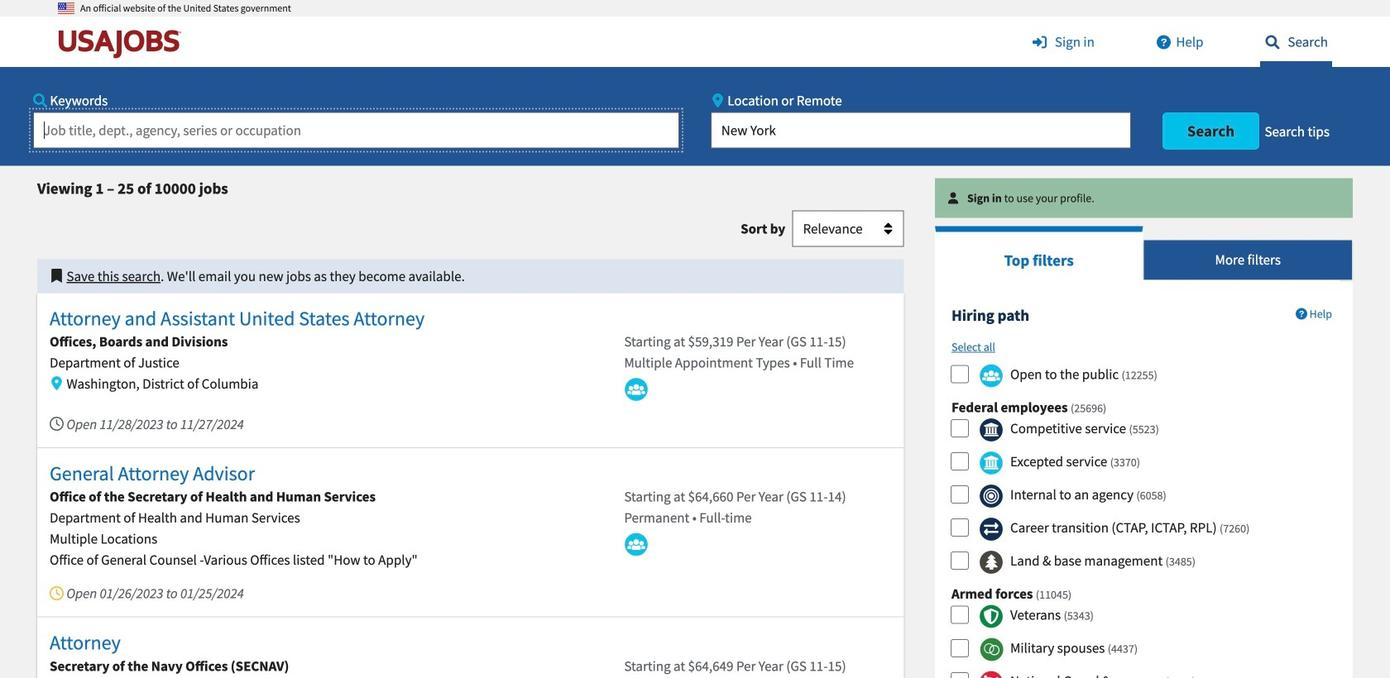 Task type: locate. For each thing, give the bounding box(es) containing it.
Job title, dept., agency, series or occupation text field
[[33, 112, 680, 149]]

tab list
[[935, 226, 1353, 281]]

usajobs logo image
[[58, 29, 189, 59]]

military spouses image
[[979, 638, 1003, 662]]

u.s. flag image
[[58, 0, 74, 17]]

help image
[[1151, 35, 1176, 49]]

header element
[[0, 0, 1390, 166]]

career transition (ctap, ictap, rpl) image
[[979, 518, 1003, 542]]

land & base management image
[[979, 551, 1003, 575]]

main navigation element
[[0, 17, 1390, 166]]

City, state, zip, country or type remote text field
[[711, 112, 1131, 149]]



Task type: vqa. For each thing, say whether or not it's contained in the screenshot.
Special Authorities image
no



Task type: describe. For each thing, give the bounding box(es) containing it.
job search image
[[1260, 35, 1285, 49]]

competitive service image
[[979, 418, 1003, 442]]

national guard & reserves image
[[979, 671, 1003, 679]]

hiring path help image
[[1296, 308, 1307, 320]]

excepted service image
[[979, 451, 1003, 475]]

open to the public image
[[979, 364, 1003, 388]]

veterans image
[[979, 605, 1003, 629]]

internal to an agency image
[[979, 484, 1003, 508]]



